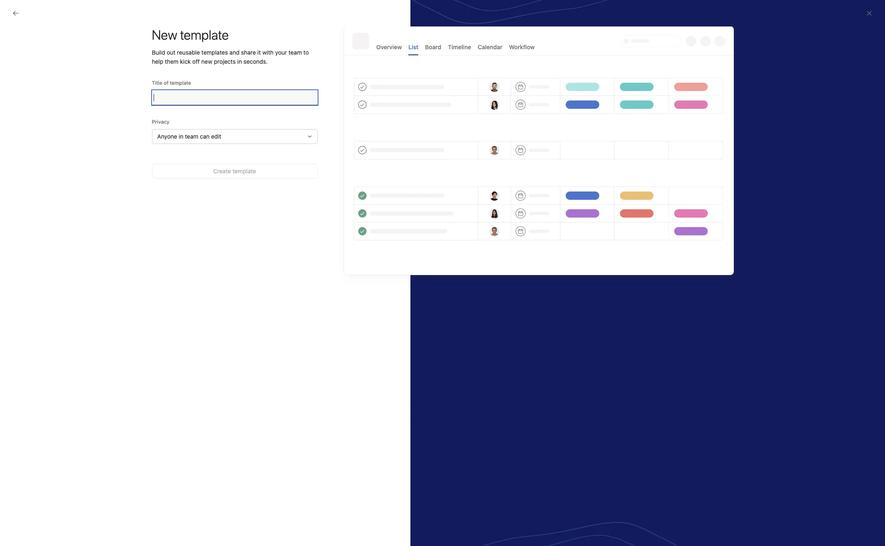 Task type: describe. For each thing, give the bounding box(es) containing it.
anyone in team can edit
[[157, 133, 221, 140]]

2 mw from the top
[[523, 210, 532, 216]]

and
[[230, 49, 240, 56]]

plan
[[404, 183, 415, 190]]

new
[[201, 58, 212, 65]]

team inside build out reusable templates and share it with your team to help them kick off new projects in seconds.
[[289, 49, 302, 56]]

hope
[[658, 226, 670, 232]]

with
[[262, 49, 274, 56]]

go back image
[[12, 10, 19, 17]]

templates
[[202, 49, 228, 56]]

kick
[[180, 58, 191, 65]]

the
[[594, 226, 602, 232]]

workflow
[[509, 44, 535, 51]]

list
[[409, 44, 419, 51]]

project
[[363, 209, 383, 216]]

new form
[[561, 148, 589, 155]]

Title of template text field
[[152, 90, 318, 105]]

any
[[629, 217, 638, 224]]

members (1)
[[306, 68, 353, 77]]

seconds.
[[244, 58, 268, 65]]

edit
[[211, 133, 221, 140]]

see
[[626, 226, 634, 232]]

anyone
[[157, 133, 177, 140]]

help
[[152, 58, 163, 65]]

0 vertical spatial project
[[349, 159, 368, 166]]

yet
[[656, 217, 664, 224]]

open
[[663, 150, 676, 156]]

in inside anyone in team can edit dropdown button
[[179, 133, 183, 140]]

build
[[152, 49, 165, 56]]

add to starred image
[[167, 27, 174, 34]]

new for new template
[[335, 276, 347, 283]]

new project
[[335, 159, 368, 166]]

create goal button
[[645, 198, 679, 210]]

team right the in the top right of the page
[[603, 226, 615, 232]]

share
[[241, 49, 256, 56]]

goal inside button
[[666, 201, 676, 207]]

my workspace
[[109, 25, 163, 35]]

title of template
[[152, 80, 191, 86]]

open button
[[653, 148, 679, 159]]

new template
[[152, 27, 229, 43]]

track
[[574, 274, 586, 281]]

hasn't
[[589, 217, 605, 224]]

on track (55%)
[[566, 274, 602, 281]]

team up the a
[[574, 217, 587, 224]]

privacy
[[152, 119, 169, 125]]

0 horizontal spatial template
[[170, 80, 191, 86]]

can inside this team hasn't created any goals yet add a goal so the team can see what you hope to achieve.
[[616, 226, 624, 232]]

hide sidebar image
[[11, 7, 17, 13]]

templates
[[306, 247, 344, 257]]



Task type: locate. For each thing, give the bounding box(es) containing it.
create template
[[213, 168, 256, 175]]

new template
[[335, 276, 373, 283]]

them
[[165, 58, 179, 65]]

can down "created" at the right top
[[616, 226, 624, 232]]

ui
[[335, 209, 341, 216]]

1 horizontal spatial calendar
[[478, 44, 503, 51]]

template down anyone in team can edit dropdown button
[[233, 168, 256, 175]]

overview
[[376, 44, 402, 51]]

0 vertical spatial goal
[[666, 201, 676, 207]]

goal up "hope"
[[666, 201, 676, 207]]

1 horizontal spatial to
[[671, 226, 676, 232]]

cross-functional project plan
[[335, 183, 415, 190]]

to inside build out reusable templates and share it with your team to help them kick off new projects in seconds.
[[304, 49, 309, 56]]

1 vertical spatial create
[[649, 201, 664, 207]]

can left edit
[[200, 133, 210, 140]]

project up functional
[[349, 159, 368, 166]]

1 horizontal spatial goal
[[666, 201, 676, 207]]

projects
[[214, 58, 236, 65]]

to right "hope"
[[671, 226, 676, 232]]

project left plan
[[383, 183, 402, 190]]

calendar button
[[182, 39, 207, 50]]

reusable
[[177, 49, 200, 56]]

0 vertical spatial mw
[[523, 185, 532, 191]]

(55%)
[[587, 274, 602, 281]]

1 vertical spatial mw
[[523, 210, 532, 216]]

timeline
[[448, 44, 471, 51]]

to
[[304, 49, 309, 56], [671, 226, 676, 232]]

2 new from the top
[[335, 276, 347, 283]]

can
[[200, 133, 210, 140], [616, 226, 624, 232]]

a
[[572, 226, 574, 232]]

1 horizontal spatial project
[[383, 183, 402, 190]]

new for new project
[[335, 159, 347, 166]]

create up yet
[[649, 201, 664, 207]]

can inside anyone in team can edit dropdown button
[[200, 133, 210, 140]]

goals
[[640, 217, 654, 224]]

0 horizontal spatial create
[[213, 168, 231, 175]]

you
[[648, 226, 657, 232]]

•
[[603, 274, 606, 281]]

new left template
[[335, 276, 347, 283]]

off
[[192, 58, 200, 65]]

team right your
[[289, 49, 302, 56]]

create
[[213, 168, 231, 175], [649, 201, 664, 207]]

in inside build out reusable templates and share it with your team to help them kick off new projects in seconds.
[[237, 58, 242, 65]]

1 vertical spatial goal
[[576, 226, 586, 232]]

0 horizontal spatial can
[[200, 133, 210, 140]]

board
[[425, 44, 441, 51]]

1 mw from the top
[[523, 185, 532, 191]]

1 vertical spatial can
[[616, 226, 624, 232]]

0 vertical spatial to
[[304, 49, 309, 56]]

anyone in team can edit button
[[152, 129, 318, 144]]

what
[[636, 226, 647, 232]]

calendar
[[182, 39, 207, 46], [478, 44, 503, 51]]

0 vertical spatial create
[[213, 168, 231, 175]]

0 horizontal spatial calendar
[[182, 39, 207, 46]]

goals
[[561, 199, 582, 208]]

on
[[566, 274, 573, 281]]

title
[[152, 80, 162, 86]]

add
[[561, 226, 570, 232]]

to right your
[[304, 49, 309, 56]]

goal right the a
[[576, 226, 586, 232]]

create inside button
[[213, 168, 231, 175]]

create template button
[[152, 164, 318, 179]]

1 vertical spatial to
[[671, 226, 676, 232]]

1 vertical spatial in
[[179, 133, 183, 140]]

0 horizontal spatial to
[[304, 49, 309, 56]]

created
[[607, 217, 627, 224]]

team
[[289, 49, 302, 56], [185, 133, 198, 140], [574, 217, 587, 224], [603, 226, 615, 232]]

this team hasn't created any goals yet add a goal so the team can see what you hope to achieve.
[[561, 217, 676, 240]]

template right of
[[170, 80, 191, 86]]

1 horizontal spatial create
[[649, 201, 664, 207]]

template
[[349, 276, 373, 283]]

1 horizontal spatial template
[[233, 168, 256, 175]]

design
[[343, 209, 362, 216]]

0 vertical spatial template
[[170, 80, 191, 86]]

mw
[[523, 185, 532, 191], [523, 210, 532, 216]]

build out reusable templates and share it with your team to help them kick off new projects in seconds.
[[152, 49, 309, 65]]

create for create goal
[[649, 201, 664, 207]]

in down and
[[237, 58, 242, 65]]

0 vertical spatial new
[[335, 159, 347, 166]]

0 horizontal spatial in
[[179, 133, 183, 140]]

create inside button
[[649, 201, 664, 207]]

team inside anyone in team can edit dropdown button
[[185, 133, 198, 140]]

0 horizontal spatial project
[[349, 159, 368, 166]]

projects
[[306, 131, 336, 140]]

this
[[561, 217, 572, 224]]

out
[[167, 49, 176, 56]]

this is a preview of your project template image
[[344, 27, 734, 275]]

calendar right timeline
[[478, 44, 503, 51]]

new up cross-
[[335, 159, 347, 166]]

in right anyone
[[179, 133, 183, 140]]

ui design project
[[335, 209, 383, 216]]

0 horizontal spatial goal
[[576, 226, 586, 232]]

to inside this team hasn't created any goals yet add a goal so the team can see what you hope to achieve.
[[671, 226, 676, 232]]

1 horizontal spatial can
[[616, 226, 624, 232]]

team right anyone
[[185, 133, 198, 140]]

messages button
[[145, 39, 173, 50]]

so
[[587, 226, 593, 232]]

0 vertical spatial can
[[200, 133, 210, 140]]

calendar up reusable
[[182, 39, 207, 46]]

1 horizontal spatial in
[[237, 58, 242, 65]]

template
[[170, 80, 191, 86], [233, 168, 256, 175]]

1 vertical spatial new
[[335, 276, 347, 283]]

list box
[[345, 3, 544, 17]]

0 vertical spatial in
[[237, 58, 242, 65]]

goal
[[666, 201, 676, 207], [576, 226, 586, 232]]

create for create template
[[213, 168, 231, 175]]

messages
[[145, 39, 173, 46]]

1 new from the top
[[335, 159, 347, 166]]

close image
[[866, 10, 873, 17]]

1 vertical spatial project
[[383, 183, 402, 190]]

create goal
[[649, 201, 676, 207]]

create down edit
[[213, 168, 231, 175]]

in
[[237, 58, 242, 65], [179, 133, 183, 140]]

1 vertical spatial template
[[233, 168, 256, 175]]

of
[[164, 80, 169, 86]]

functional
[[354, 183, 381, 190]]

goal inside this team hasn't created any goals yet add a goal so the team can see what you hope to achieve.
[[576, 226, 586, 232]]

template inside button
[[233, 168, 256, 175]]

cross-
[[335, 183, 354, 190]]

project
[[349, 159, 368, 166], [383, 183, 402, 190]]

it
[[257, 49, 261, 56]]

new
[[335, 159, 347, 166], [335, 276, 347, 283]]

your
[[275, 49, 287, 56]]

achieve.
[[561, 234, 580, 240]]



Task type: vqa. For each thing, say whether or not it's contained in the screenshot.
Meeting
no



